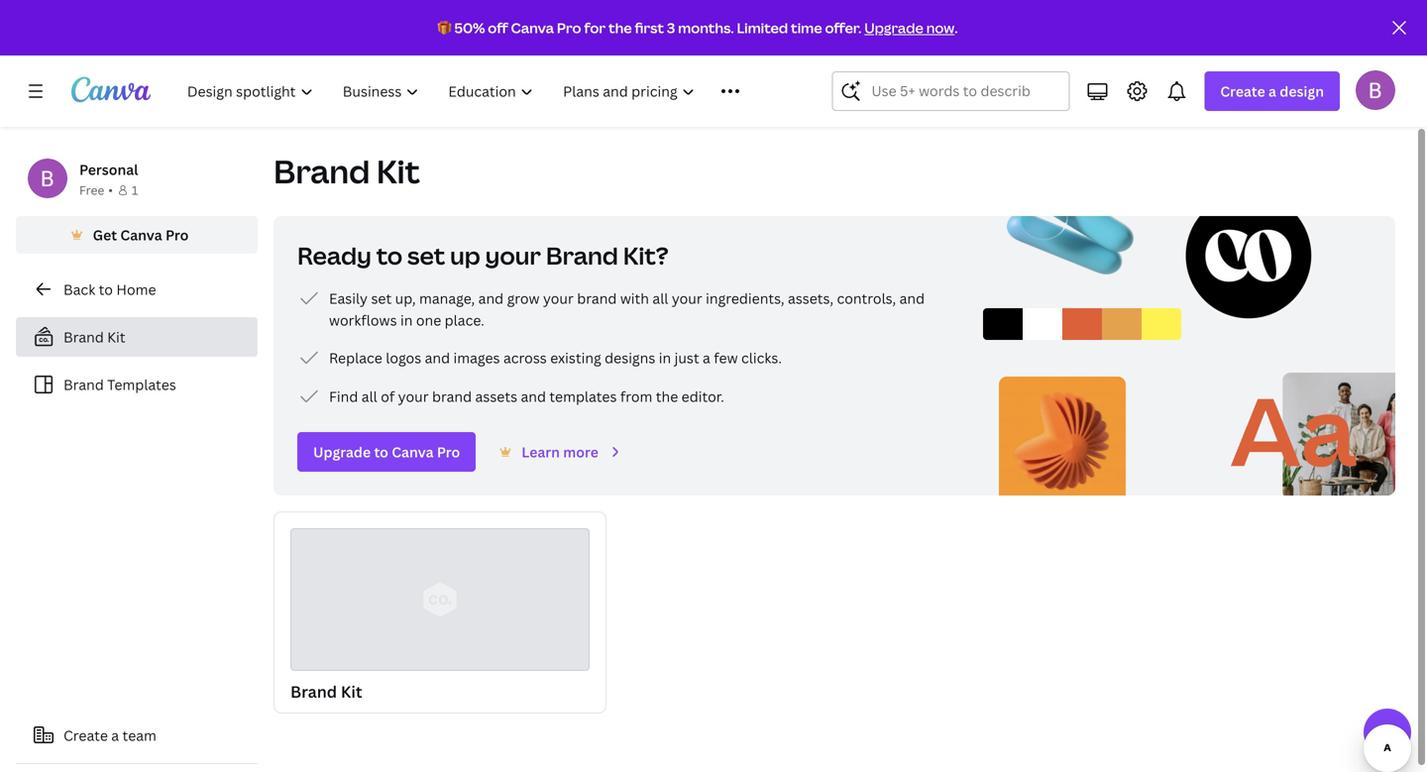 Task type: vqa. For each thing, say whether or not it's contained in the screenshot.
Research Brief text box
no



Task type: locate. For each thing, give the bounding box(es) containing it.
🎁 50% off canva pro for the first 3 months. limited time offer. upgrade now .
[[438, 18, 958, 37]]

canva right get
[[120, 225, 162, 244]]

pro left for
[[557, 18, 581, 37]]

2 vertical spatial a
[[111, 726, 119, 745]]

2 horizontal spatial pro
[[557, 18, 581, 37]]

templates
[[107, 375, 176, 394]]

brand
[[274, 150, 370, 193], [546, 239, 618, 272], [63, 328, 104, 346], [63, 375, 104, 394], [290, 681, 337, 702]]

limited
[[737, 18, 788, 37]]

to for upgrade
[[374, 443, 388, 461]]

brand inside "link"
[[63, 328, 104, 346]]

brand kit button
[[274, 511, 607, 714]]

1 vertical spatial brand
[[432, 387, 472, 406]]

0 vertical spatial create
[[1221, 82, 1265, 101]]

to right back
[[99, 280, 113, 299]]

1
[[132, 182, 138, 198]]

a
[[1269, 82, 1277, 101], [703, 348, 711, 367], [111, 726, 119, 745]]

to inside button
[[374, 443, 388, 461]]

all
[[653, 289, 668, 308], [362, 387, 377, 406]]

brand for brand kit "link"
[[63, 328, 104, 346]]

and right controls,
[[900, 289, 925, 308]]

brand for brand templates link
[[63, 375, 104, 394]]

get canva pro
[[93, 225, 189, 244]]

top level navigation element
[[174, 71, 784, 111], [174, 71, 784, 111]]

brand inside easily set up, manage, and grow your brand with all your ingredients, assets, controls, and workflows in one place.
[[577, 289, 617, 308]]

2 vertical spatial brand kit
[[290, 681, 362, 702]]

to for ready
[[376, 239, 403, 272]]

set inside easily set up, manage, and grow your brand with all your ingredients, assets, controls, and workflows in one place.
[[371, 289, 392, 308]]

1 horizontal spatial create
[[1221, 82, 1265, 101]]

1 horizontal spatial brand
[[577, 289, 617, 308]]

and right logos
[[425, 348, 450, 367]]

2 vertical spatial pro
[[437, 443, 460, 461]]

list containing easily set up, manage, and grow your brand with all your ingredients, assets, controls, and workflows in one place.
[[297, 286, 932, 408]]

upgrade
[[865, 18, 924, 37], [313, 443, 371, 461]]

assets,
[[788, 289, 834, 308]]

0 vertical spatial all
[[653, 289, 668, 308]]

find
[[329, 387, 358, 406]]

list
[[297, 286, 932, 408], [16, 317, 258, 404]]

0 horizontal spatial brand
[[432, 387, 472, 406]]

0 vertical spatial brand kit
[[274, 150, 420, 193]]

1 vertical spatial in
[[659, 348, 671, 367]]

learn more button
[[490, 433, 628, 468]]

0 horizontal spatial list
[[16, 317, 258, 404]]

all left of
[[362, 387, 377, 406]]

kit inside "link"
[[107, 328, 125, 346]]

1 vertical spatial kit
[[107, 328, 125, 346]]

the right from
[[656, 387, 678, 406]]

brand templates
[[63, 375, 176, 394]]

1 vertical spatial brand kit
[[63, 328, 125, 346]]

0 horizontal spatial a
[[111, 726, 119, 745]]

in down up, at the left
[[400, 311, 413, 330]]

create
[[1221, 82, 1265, 101], [63, 726, 108, 745]]

0 horizontal spatial all
[[362, 387, 377, 406]]

1 vertical spatial to
[[99, 280, 113, 299]]

replace
[[329, 348, 382, 367]]

1 vertical spatial set
[[371, 289, 392, 308]]

find all of your brand assets and templates from the editor.
[[329, 387, 724, 406]]

templates
[[550, 387, 617, 406]]

🎁
[[438, 18, 452, 37]]

a left team
[[111, 726, 119, 745]]

your
[[485, 239, 541, 272], [543, 289, 574, 308], [672, 289, 702, 308], [398, 387, 429, 406]]

brand kit
[[274, 150, 420, 193], [63, 328, 125, 346], [290, 681, 362, 702]]

months.
[[678, 18, 734, 37]]

1 horizontal spatial all
[[653, 289, 668, 308]]

2 vertical spatial kit
[[341, 681, 362, 702]]

in left just
[[659, 348, 671, 367]]

0 vertical spatial the
[[609, 18, 632, 37]]

personal
[[79, 160, 138, 179]]

1 horizontal spatial kit
[[341, 681, 362, 702]]

0 vertical spatial pro
[[557, 18, 581, 37]]

canva down of
[[392, 443, 434, 461]]

upgrade down find
[[313, 443, 371, 461]]

and left 'grow'
[[478, 289, 504, 308]]

kit for brand kit "link"
[[107, 328, 125, 346]]

a inside button
[[111, 726, 119, 745]]

2 horizontal spatial kit
[[377, 150, 420, 193]]

1 vertical spatial all
[[362, 387, 377, 406]]

kit inside button
[[341, 681, 362, 702]]

2 horizontal spatial a
[[1269, 82, 1277, 101]]

1 vertical spatial create
[[63, 726, 108, 745]]

set left up, at the left
[[371, 289, 392, 308]]

existing
[[550, 348, 601, 367]]

0 horizontal spatial in
[[400, 311, 413, 330]]

to down of
[[374, 443, 388, 461]]

set left up
[[407, 239, 445, 272]]

0 horizontal spatial upgrade
[[313, 443, 371, 461]]

workflows
[[329, 311, 397, 330]]

1 horizontal spatial list
[[297, 286, 932, 408]]

a left few
[[703, 348, 711, 367]]

learn
[[522, 443, 560, 461]]

0 horizontal spatial kit
[[107, 328, 125, 346]]

0 vertical spatial a
[[1269, 82, 1277, 101]]

0 vertical spatial in
[[400, 311, 413, 330]]

brand kit for brand kit button
[[290, 681, 362, 702]]

time
[[791, 18, 822, 37]]

to up up, at the left
[[376, 239, 403, 272]]

1 vertical spatial pro
[[166, 225, 189, 244]]

pro up back to home link
[[166, 225, 189, 244]]

0 horizontal spatial canva
[[120, 225, 162, 244]]

1 vertical spatial upgrade
[[313, 443, 371, 461]]

1 vertical spatial a
[[703, 348, 711, 367]]

create inside dropdown button
[[1221, 82, 1265, 101]]

1 vertical spatial canva
[[120, 225, 162, 244]]

upgrade left now
[[865, 18, 924, 37]]

create a team
[[63, 726, 156, 745]]

0 horizontal spatial the
[[609, 18, 632, 37]]

to
[[376, 239, 403, 272], [99, 280, 113, 299], [374, 443, 388, 461]]

logos
[[386, 348, 421, 367]]

brand kit inside "link"
[[63, 328, 125, 346]]

.
[[955, 18, 958, 37]]

the
[[609, 18, 632, 37], [656, 387, 678, 406]]

2 horizontal spatial canva
[[511, 18, 554, 37]]

off
[[488, 18, 508, 37]]

a left "design"
[[1269, 82, 1277, 101]]

easily
[[329, 289, 368, 308]]

create left team
[[63, 726, 108, 745]]

0 vertical spatial canva
[[511, 18, 554, 37]]

in
[[400, 311, 413, 330], [659, 348, 671, 367]]

0 vertical spatial set
[[407, 239, 445, 272]]

2 vertical spatial canva
[[392, 443, 434, 461]]

0 vertical spatial upgrade
[[865, 18, 924, 37]]

create left "design"
[[1221, 82, 1265, 101]]

upgrade inside upgrade to canva pro button
[[313, 443, 371, 461]]

2 vertical spatial to
[[374, 443, 388, 461]]

0 vertical spatial to
[[376, 239, 403, 272]]

•
[[108, 182, 113, 198]]

0 vertical spatial kit
[[377, 150, 420, 193]]

1 horizontal spatial a
[[703, 348, 711, 367]]

pro left learn
[[437, 443, 460, 461]]

pro
[[557, 18, 581, 37], [166, 225, 189, 244], [437, 443, 460, 461]]

brand
[[577, 289, 617, 308], [432, 387, 472, 406]]

more
[[563, 443, 599, 461]]

create inside button
[[63, 726, 108, 745]]

brand kit inside button
[[290, 681, 362, 702]]

the right for
[[609, 18, 632, 37]]

replace logos and images across existing designs in just a few clicks.
[[329, 348, 782, 367]]

all right 'with'
[[653, 289, 668, 308]]

learn more
[[522, 443, 599, 461]]

brand left 'with'
[[577, 289, 617, 308]]

a inside dropdown button
[[1269, 82, 1277, 101]]

in inside easily set up, manage, and grow your brand with all your ingredients, assets, controls, and workflows in one place.
[[400, 311, 413, 330]]

0 horizontal spatial create
[[63, 726, 108, 745]]

set
[[407, 239, 445, 272], [371, 289, 392, 308]]

None search field
[[832, 71, 1070, 111]]

0 vertical spatial brand
[[577, 289, 617, 308]]

kit for brand kit button
[[341, 681, 362, 702]]

and
[[478, 289, 504, 308], [900, 289, 925, 308], [425, 348, 450, 367], [521, 387, 546, 406]]

kit
[[377, 150, 420, 193], [107, 328, 125, 346], [341, 681, 362, 702]]

0 horizontal spatial pro
[[166, 225, 189, 244]]

canva
[[511, 18, 554, 37], [120, 225, 162, 244], [392, 443, 434, 461]]

images
[[453, 348, 500, 367]]

offer.
[[825, 18, 862, 37]]

brand left assets
[[432, 387, 472, 406]]

canva right off
[[511, 18, 554, 37]]

back
[[63, 280, 95, 299]]

1 horizontal spatial set
[[407, 239, 445, 272]]

0 horizontal spatial set
[[371, 289, 392, 308]]

with
[[620, 289, 649, 308]]

create a team button
[[16, 716, 258, 755]]

1 vertical spatial the
[[656, 387, 678, 406]]

brand inside button
[[290, 681, 337, 702]]



Task type: describe. For each thing, give the bounding box(es) containing it.
brand for brand kit button
[[290, 681, 337, 702]]

up
[[450, 239, 480, 272]]

1 horizontal spatial upgrade
[[865, 18, 924, 37]]

3
[[667, 18, 675, 37]]

all inside easily set up, manage, and grow your brand with all your ingredients, assets, controls, and workflows in one place.
[[653, 289, 668, 308]]

upgrade to canva pro button
[[297, 432, 476, 472]]

your right 'grow'
[[543, 289, 574, 308]]

Search search field
[[872, 72, 1030, 110]]

grow
[[507, 289, 540, 308]]

across
[[503, 348, 547, 367]]

bob builder image
[[1356, 70, 1396, 110]]

a for team
[[111, 726, 119, 745]]

home
[[116, 280, 156, 299]]

assets
[[475, 387, 517, 406]]

create a design button
[[1205, 71, 1340, 111]]

now
[[926, 18, 955, 37]]

your up 'grow'
[[485, 239, 541, 272]]

brand kit link
[[16, 317, 258, 357]]

team
[[122, 726, 156, 745]]

ingredients,
[[706, 289, 785, 308]]

of
[[381, 387, 395, 406]]

free •
[[79, 182, 113, 198]]

your right 'with'
[[672, 289, 702, 308]]

for
[[584, 18, 606, 37]]

clicks.
[[741, 348, 782, 367]]

editor.
[[682, 387, 724, 406]]

ready
[[297, 239, 372, 272]]

upgrade to canva pro
[[313, 443, 460, 461]]

first
[[635, 18, 664, 37]]

kit?
[[623, 239, 669, 272]]

50%
[[454, 18, 485, 37]]

few
[[714, 348, 738, 367]]

place.
[[445, 311, 485, 330]]

back to home
[[63, 280, 156, 299]]

brand kit for brand kit "link"
[[63, 328, 125, 346]]

just
[[675, 348, 699, 367]]

a for design
[[1269, 82, 1277, 101]]

get
[[93, 225, 117, 244]]

create for create a design
[[1221, 82, 1265, 101]]

ready to set up your brand kit?
[[297, 239, 669, 272]]

1 horizontal spatial canva
[[392, 443, 434, 461]]

design
[[1280, 82, 1324, 101]]

one
[[416, 311, 441, 330]]

upgrade now button
[[865, 18, 955, 37]]

back to home link
[[16, 270, 258, 309]]

from
[[620, 387, 653, 406]]

1 horizontal spatial pro
[[437, 443, 460, 461]]

create for create a team
[[63, 726, 108, 745]]

easily set up, manage, and grow your brand with all your ingredients, assets, controls, and workflows in one place.
[[329, 289, 925, 330]]

to for back
[[99, 280, 113, 299]]

designs
[[605, 348, 655, 367]]

and right assets
[[521, 387, 546, 406]]

free
[[79, 182, 104, 198]]

your right of
[[398, 387, 429, 406]]

manage,
[[419, 289, 475, 308]]

controls,
[[837, 289, 896, 308]]

create a design
[[1221, 82, 1324, 101]]

brand templates link
[[16, 365, 258, 404]]

get canva pro button
[[16, 216, 258, 254]]

1 horizontal spatial the
[[656, 387, 678, 406]]

up,
[[395, 289, 416, 308]]

1 horizontal spatial in
[[659, 348, 671, 367]]

list containing brand kit
[[16, 317, 258, 404]]



